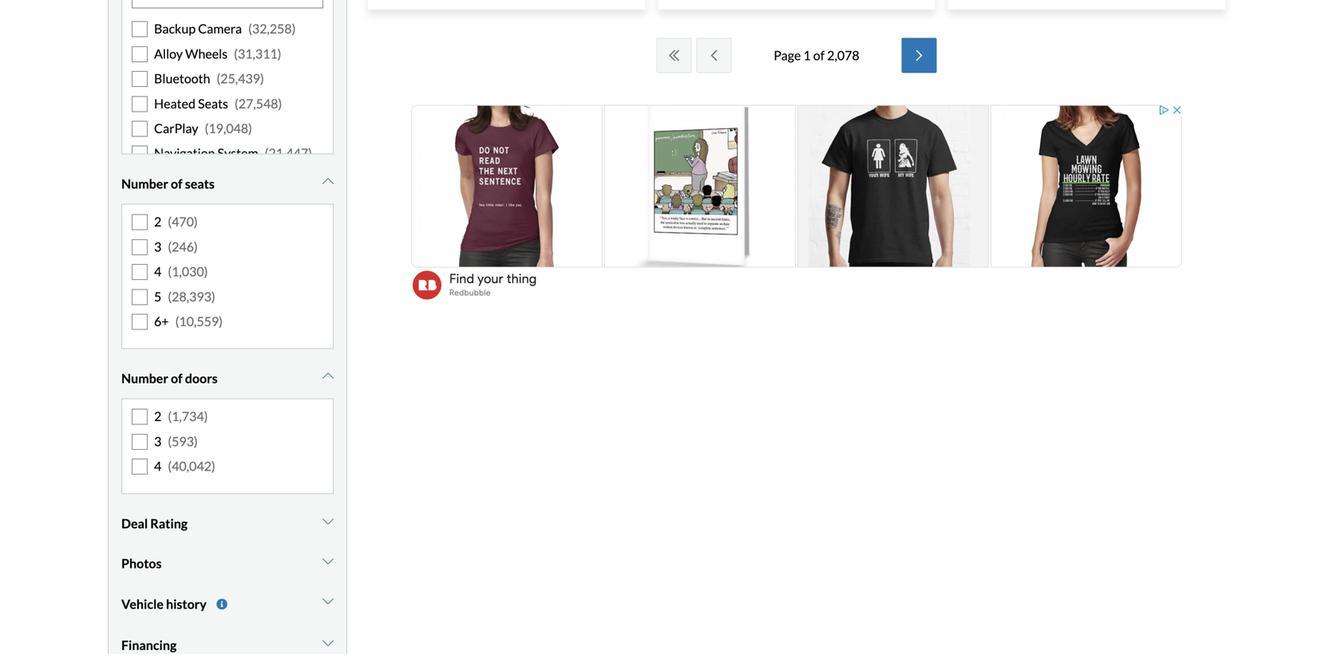 Task type: vqa. For each thing, say whether or not it's contained in the screenshot.
Backup Camera (32,258)
yes



Task type: describe. For each thing, give the bounding box(es) containing it.
deal rating button
[[121, 504, 334, 544]]

5
[[154, 289, 161, 304]]

(593)
[[168, 434, 198, 449]]

4 for 4 (40,042)
[[154, 459, 161, 474]]

vehicle history
[[121, 597, 207, 612]]

(246)
[[168, 239, 198, 255]]

chevron down image for number of seats
[[322, 175, 334, 188]]

(31,311)
[[234, 46, 281, 61]]

6+
[[154, 314, 169, 329]]

1
[[803, 48, 811, 63]]

(21,447)
[[265, 145, 312, 161]]

of for seats
[[171, 176, 183, 192]]

chevron double left image
[[666, 49, 682, 62]]

carplay
[[154, 121, 198, 136]]

0 vertical spatial of
[[813, 48, 825, 63]]

wheels
[[185, 46, 228, 61]]

(27,548)
[[235, 96, 282, 111]]

(1,734)
[[168, 409, 208, 424]]

4 (40,042)
[[154, 459, 215, 474]]

chevron down image inside the photos dropdown button
[[322, 555, 334, 568]]

number of seats button
[[121, 164, 334, 204]]

advertisement element
[[409, 103, 1184, 303]]

chevron down image inside vehicle history dropdown button
[[322, 595, 334, 608]]

number for number of seats
[[121, 176, 168, 192]]

5 (28,393)
[[154, 289, 215, 304]]

2 (470)
[[154, 214, 198, 230]]

chevron down image for financing
[[322, 637, 334, 650]]

carplay (19,048)
[[154, 121, 252, 136]]

navigation
[[154, 145, 215, 161]]

page 1 of 2,078
[[774, 48, 859, 63]]

(19,048)
[[205, 121, 252, 136]]

2 for 2 (1,734)
[[154, 409, 161, 424]]

vehicle
[[121, 597, 164, 612]]

(25,439)
[[217, 71, 264, 86]]

3 for 3 (246)
[[154, 239, 161, 255]]

camera
[[198, 21, 242, 36]]

number for number of doors
[[121, 371, 168, 386]]

backup
[[154, 21, 196, 36]]

bluetooth
[[154, 71, 210, 86]]

chevron left image
[[706, 49, 722, 62]]

(32,258)
[[248, 21, 296, 36]]

(470)
[[168, 214, 198, 230]]

alloy wheels (31,311)
[[154, 46, 281, 61]]

rating
[[150, 516, 188, 531]]

number of seats
[[121, 176, 215, 192]]

3 (246)
[[154, 239, 198, 255]]



Task type: locate. For each thing, give the bounding box(es) containing it.
1 vertical spatial 2
[[154, 409, 161, 424]]

(28,393)
[[168, 289, 215, 304]]

of right 1
[[813, 48, 825, 63]]

2 (1,734)
[[154, 409, 208, 424]]

3 chevron down image from the top
[[322, 637, 334, 650]]

1 2 from the top
[[154, 214, 161, 230]]

1 chevron down image from the top
[[322, 175, 334, 188]]

number up '2 (470)'
[[121, 176, 168, 192]]

4 for 4 (1,030)
[[154, 264, 161, 279]]

alloy
[[154, 46, 183, 61]]

history
[[166, 597, 207, 612]]

3 left (246)
[[154, 239, 161, 255]]

2 vertical spatial of
[[171, 371, 183, 386]]

seats
[[185, 176, 215, 192]]

(1,030)
[[168, 264, 208, 279]]

2 vertical spatial chevron down image
[[322, 637, 334, 650]]

1 number from the top
[[121, 176, 168, 192]]

1 vertical spatial number
[[121, 371, 168, 386]]

1 3 from the top
[[154, 239, 161, 255]]

number
[[121, 176, 168, 192], [121, 371, 168, 386]]

1 4 from the top
[[154, 264, 161, 279]]

4 down 3 (593)
[[154, 459, 161, 474]]

4
[[154, 264, 161, 279], [154, 459, 161, 474]]

financing
[[121, 638, 177, 653]]

2 chevron down image from the top
[[322, 515, 334, 528]]

0 vertical spatial number
[[121, 176, 168, 192]]

view more image
[[216, 599, 227, 610]]

photos button
[[121, 544, 334, 584]]

deal
[[121, 516, 148, 531]]

financing button
[[121, 626, 334, 655]]

0 vertical spatial 3
[[154, 239, 161, 255]]

chevron down image inside number of seats dropdown button
[[322, 175, 334, 188]]

Search... field
[[133, 0, 322, 8]]

heated seats (27,548)
[[154, 96, 282, 111]]

of for doors
[[171, 371, 183, 386]]

photos
[[121, 556, 162, 571]]

number up the 2 (1,734)
[[121, 371, 168, 386]]

2 vertical spatial chevron down image
[[322, 555, 334, 568]]

4 (1,030)
[[154, 264, 208, 279]]

number of doors
[[121, 371, 218, 386]]

2 chevron down image from the top
[[322, 595, 334, 608]]

chevron down image
[[322, 175, 334, 188], [322, 595, 334, 608], [322, 637, 334, 650]]

system
[[217, 145, 258, 161]]

chevron down image for of
[[322, 370, 334, 383]]

bluetooth (25,439)
[[154, 71, 264, 86]]

backup camera (32,258)
[[154, 21, 296, 36]]

1 vertical spatial chevron down image
[[322, 595, 334, 608]]

chevron down image inside the number of doors dropdown button
[[322, 370, 334, 383]]

2,078
[[827, 48, 859, 63]]

chevron right image
[[911, 49, 927, 62]]

doors
[[185, 371, 218, 386]]

chevron down image
[[322, 370, 334, 383], [322, 515, 334, 528], [322, 555, 334, 568]]

of left seats
[[171, 176, 183, 192]]

2 3 from the top
[[154, 434, 161, 449]]

2 left (470)
[[154, 214, 161, 230]]

1 vertical spatial chevron down image
[[322, 515, 334, 528]]

3 left (593)
[[154, 434, 161, 449]]

page
[[774, 48, 801, 63]]

2 left (1,734)
[[154, 409, 161, 424]]

navigation system (21,447)
[[154, 145, 312, 161]]

3 chevron down image from the top
[[322, 555, 334, 568]]

1 vertical spatial 4
[[154, 459, 161, 474]]

of
[[813, 48, 825, 63], [171, 176, 183, 192], [171, 371, 183, 386]]

of left doors
[[171, 371, 183, 386]]

chevron down image inside the deal rating dropdown button
[[322, 515, 334, 528]]

2 2 from the top
[[154, 409, 161, 424]]

chevron down image for rating
[[322, 515, 334, 528]]

1 vertical spatial of
[[171, 176, 183, 192]]

0 vertical spatial chevron down image
[[322, 175, 334, 188]]

vehicle history button
[[121, 584, 334, 626]]

seats
[[198, 96, 228, 111]]

0 vertical spatial 2
[[154, 214, 161, 230]]

3 (593)
[[154, 434, 198, 449]]

0 vertical spatial 4
[[154, 264, 161, 279]]

4 up 5 at the left top of the page
[[154, 264, 161, 279]]

1 chevron down image from the top
[[322, 370, 334, 383]]

heated
[[154, 96, 195, 111]]

2 number from the top
[[121, 371, 168, 386]]

0 vertical spatial chevron down image
[[322, 370, 334, 383]]

1 vertical spatial 3
[[154, 434, 161, 449]]

6+ (10,559)
[[154, 314, 223, 329]]

(40,042)
[[168, 459, 215, 474]]

2
[[154, 214, 161, 230], [154, 409, 161, 424]]

3 for 3 (593)
[[154, 434, 161, 449]]

deal rating
[[121, 516, 188, 531]]

(10,559)
[[175, 314, 223, 329]]

3
[[154, 239, 161, 255], [154, 434, 161, 449]]

2 4 from the top
[[154, 459, 161, 474]]

chevron down image inside financing dropdown button
[[322, 637, 334, 650]]

2 for 2 (470)
[[154, 214, 161, 230]]

number of doors button
[[121, 359, 334, 399]]



